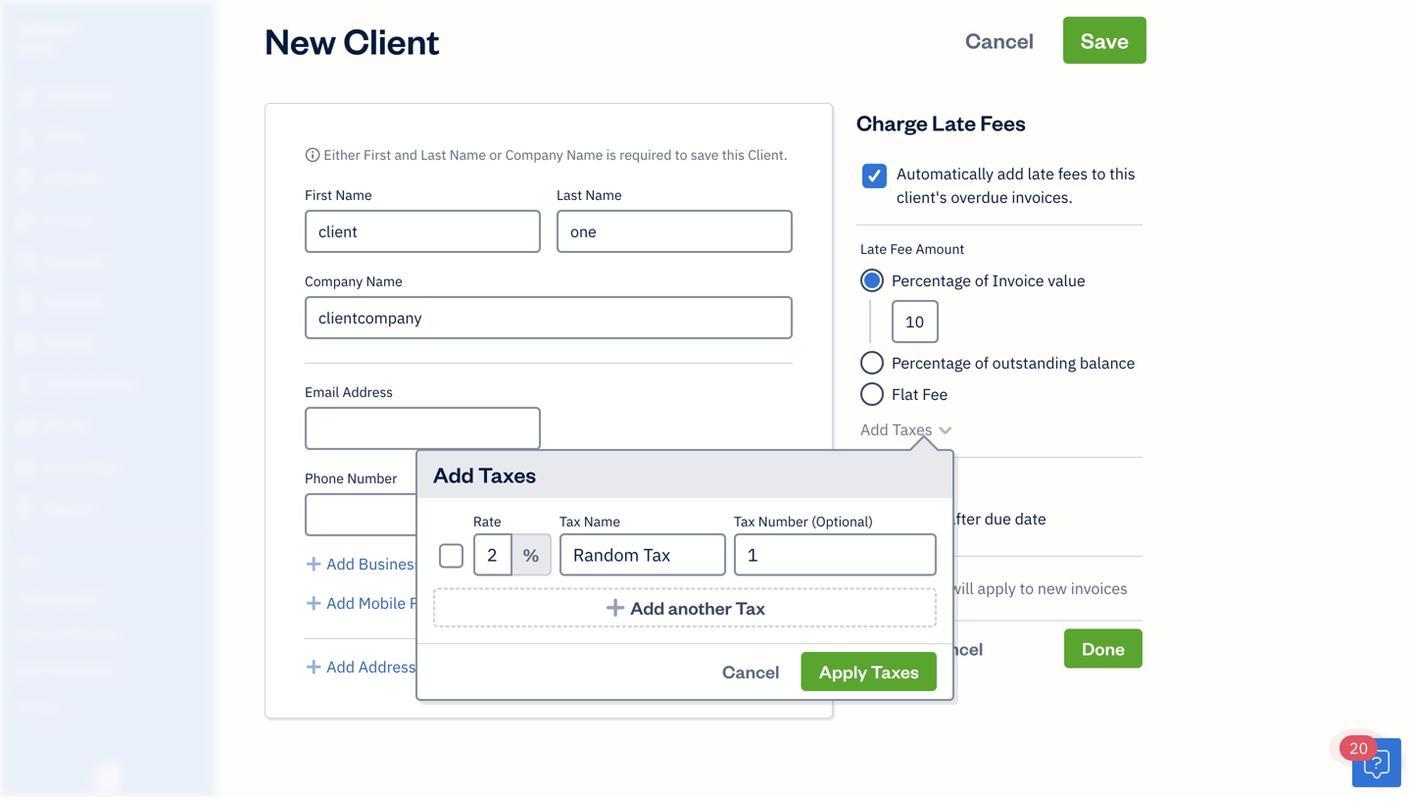 Task type: locate. For each thing, give the bounding box(es) containing it.
percentage
[[892, 270, 972, 291], [892, 352, 972, 373]]

settings
[[15, 698, 60, 714]]

cancel down another
[[723, 660, 780, 683]]

fee right flat
[[923, 384, 948, 404]]

late inside option group
[[861, 240, 887, 258]]

1 vertical spatial and
[[47, 625, 68, 641]]

add for add business phone button on the left bottom of page
[[327, 553, 355, 574]]

0 vertical spatial add taxes
[[861, 419, 933, 440]]

items and services link
[[5, 617, 210, 651]]

cancel for apply taxes
[[723, 660, 780, 683]]

last
[[421, 146, 446, 164], [557, 186, 582, 204]]

to inside automatically add late fees to this client's overdue invoices.
[[1092, 163, 1106, 184]]

this right save
[[722, 146, 745, 164]]

add left another
[[631, 596, 665, 619]]

1 vertical spatial taxes
[[478, 460, 536, 488]]

add
[[861, 419, 889, 440], [433, 460, 474, 488], [327, 553, 355, 574], [327, 593, 355, 613], [631, 596, 665, 619], [327, 656, 355, 677]]

address
[[343, 383, 393, 401], [359, 656, 416, 677]]

freshbooks image
[[92, 766, 124, 789]]

first
[[364, 146, 391, 164], [305, 186, 332, 204]]

name for company name
[[366, 272, 403, 290]]

1 vertical spatial phone
[[426, 553, 470, 574]]

and
[[395, 146, 418, 164], [47, 625, 68, 641]]

tax
[[560, 512, 581, 530], [734, 512, 755, 530], [736, 596, 766, 619]]

number
[[347, 469, 397, 487], [759, 512, 809, 530]]

cancel up fees
[[966, 26, 1034, 54]]

plus image
[[305, 552, 323, 575], [605, 598, 627, 618], [305, 655, 323, 678]]

Phone Number text field
[[305, 493, 541, 536]]

email address
[[305, 383, 393, 401]]

and right items
[[47, 625, 68, 641]]

of
[[975, 270, 989, 291], [975, 352, 989, 373]]

1 vertical spatial company
[[305, 272, 363, 290]]

add inside add business phone button
[[327, 553, 355, 574]]

address for email address
[[343, 383, 393, 401]]

address down add mobile phone
[[359, 656, 416, 677]]

0 vertical spatial taxes
[[893, 419, 933, 440]]

dashboard image
[[13, 87, 36, 107]]

1 horizontal spatial number
[[759, 512, 809, 530]]

0 horizontal spatial fee
[[890, 240, 913, 258]]

cancel button up fees
[[948, 17, 1052, 64]]

tax number (optional)
[[734, 512, 873, 530]]

percentage up flat fee
[[892, 352, 972, 373]]

number for phone
[[347, 469, 397, 487]]

first right either
[[364, 146, 391, 164]]

and right either
[[395, 146, 418, 164]]

0 horizontal spatial last
[[421, 146, 446, 164]]

1 vertical spatial address
[[359, 656, 416, 677]]

1 vertical spatial plus image
[[605, 598, 627, 618]]

address right email
[[343, 383, 393, 401]]

1 vertical spatial of
[[975, 352, 989, 373]]

plus image down tax name text box
[[605, 598, 627, 618]]

add taxes up rate
[[433, 460, 536, 488]]

plus image up plus icon
[[305, 552, 323, 575]]

1 horizontal spatial fee
[[923, 384, 948, 404]]

to right fees
[[1092, 163, 1106, 184]]

phone inside button
[[426, 553, 470, 574]]

taxes right apply
[[871, 660, 919, 683]]

0 vertical spatial first
[[364, 146, 391, 164]]

when? element
[[857, 458, 1143, 557]]

2 vertical spatial phone
[[410, 593, 454, 613]]

this
[[722, 146, 745, 164], [1110, 163, 1136, 184]]

to left new at the bottom right
[[1020, 578, 1034, 598]]

add down the add mobile phone button
[[327, 656, 355, 677]]

0 horizontal spatial number
[[347, 469, 397, 487]]

0 horizontal spatial this
[[722, 146, 745, 164]]

charge late fees
[[857, 108, 1026, 136]]

amount
[[916, 240, 965, 258]]

fee left the amount
[[890, 240, 913, 258]]

tax inside button
[[736, 596, 766, 619]]

name up tax name text box
[[584, 512, 621, 530]]

fee
[[890, 240, 913, 258], [923, 384, 948, 404]]

outstanding
[[993, 352, 1077, 373]]

first down primary icon
[[305, 186, 332, 204]]

add taxes
[[861, 419, 933, 440], [433, 460, 536, 488]]

2 percentage from the top
[[892, 352, 972, 373]]

name for tax name
[[584, 512, 621, 530]]

flat
[[892, 384, 919, 404]]

changes will apply to new invoices
[[886, 578, 1128, 598]]

client's
[[897, 187, 948, 207]]

company
[[505, 146, 563, 164], [305, 272, 363, 290]]

0 horizontal spatial add taxes
[[433, 460, 536, 488]]

team
[[15, 589, 46, 605]]

late left the amount
[[861, 240, 887, 258]]

plus image for add address
[[305, 655, 323, 678]]

last left or
[[421, 146, 446, 164]]

add left business
[[327, 553, 355, 574]]

name left or
[[450, 146, 486, 164]]

to
[[675, 146, 688, 164], [1092, 163, 1106, 184], [1020, 578, 1034, 598]]

to left save
[[675, 146, 688, 164]]

add right plus icon
[[327, 593, 355, 613]]

percentage down the amount
[[892, 270, 972, 291]]

2 of from the top
[[975, 352, 989, 373]]

name down is on the left top of the page
[[586, 186, 622, 204]]

percentage of outstanding balance
[[892, 352, 1136, 373]]

add address button
[[305, 655, 416, 678]]

taxes left chevrondown image
[[893, 419, 933, 440]]

payment image
[[13, 252, 36, 272]]

tax up tax name text box
[[560, 512, 581, 530]]

name left is on the left top of the page
[[567, 146, 603, 164]]

1 of from the top
[[975, 270, 989, 291]]

owner
[[16, 39, 55, 55]]

1 vertical spatial number
[[759, 512, 809, 530]]

1 vertical spatial fee
[[923, 384, 948, 404]]

add inside add address button
[[327, 656, 355, 677]]

1 horizontal spatial add taxes
[[861, 419, 933, 440]]

name for last name
[[586, 186, 622, 204]]

plus image left add address in the bottom left of the page
[[305, 655, 323, 678]]

add address
[[327, 656, 416, 677]]

percentage for percentage of invoice value
[[892, 270, 972, 291]]

or
[[489, 146, 502, 164]]

tax right another
[[736, 596, 766, 619]]

1 horizontal spatial last
[[557, 186, 582, 204]]

add
[[998, 163, 1024, 184]]

automatically
[[897, 163, 994, 184]]

last down either first and last name or company name is required to save this client.
[[557, 186, 582, 204]]

new client
[[265, 17, 440, 63]]

taxes inside add taxes dropdown button
[[893, 419, 933, 440]]

add inside the add mobile phone button
[[327, 593, 355, 613]]

fee for flat
[[923, 384, 948, 404]]

1 horizontal spatial this
[[1110, 163, 1136, 184]]

cancel down will
[[926, 637, 984, 660]]

of left outstanding
[[975, 352, 989, 373]]

address inside add address button
[[359, 656, 416, 677]]

value
[[1048, 270, 1086, 291]]

1 percentage from the top
[[892, 270, 972, 291]]

2 vertical spatial plus image
[[305, 655, 323, 678]]

tax for tax name
[[560, 512, 581, 530]]

add left chevrondown image
[[861, 419, 889, 440]]

0 vertical spatial late
[[932, 108, 977, 136]]

1 horizontal spatial and
[[395, 146, 418, 164]]

will
[[950, 578, 974, 598]]

expense image
[[13, 293, 36, 313]]

1 vertical spatial percentage
[[892, 352, 972, 373]]

apps link
[[5, 544, 210, 578]]

save
[[691, 146, 719, 164]]

client.
[[748, 146, 788, 164]]

0 horizontal spatial first
[[305, 186, 332, 204]]

items
[[15, 625, 45, 641]]

1 horizontal spatial to
[[1020, 578, 1034, 598]]

name down either
[[336, 186, 372, 204]]

balance
[[1080, 352, 1136, 373]]

automatically add late fees to this client's overdue invoices.
[[897, 163, 1136, 207]]

late left fees
[[932, 108, 977, 136]]

phone down email
[[305, 469, 344, 487]]

fees
[[981, 108, 1026, 136]]

0 vertical spatial percentage
[[892, 270, 972, 291]]

0 vertical spatial number
[[347, 469, 397, 487]]

and inside main element
[[47, 625, 68, 641]]

plus image
[[305, 591, 323, 615]]

First Name text field
[[305, 210, 541, 253]]

add business phone
[[327, 553, 470, 574]]

tax for tax number (optional)
[[734, 512, 755, 530]]

number left (optional)
[[759, 512, 809, 530]]

plus image inside add another tax button
[[605, 598, 627, 618]]

0 horizontal spatial and
[[47, 625, 68, 641]]

0 vertical spatial address
[[343, 383, 393, 401]]

2 horizontal spatial to
[[1092, 163, 1106, 184]]

0 vertical spatial phone
[[305, 469, 344, 487]]

cancel button down another
[[705, 652, 797, 691]]

taxes up rate
[[478, 460, 536, 488]]

phone right mobile
[[410, 593, 454, 613]]

taxes
[[893, 419, 933, 440], [478, 460, 536, 488], [871, 660, 919, 683]]

cancel button
[[948, 17, 1052, 64], [857, 629, 1053, 668], [705, 652, 797, 691]]

date
[[1015, 508, 1047, 529]]

company right or
[[505, 146, 563, 164]]

apply taxes
[[819, 660, 919, 683]]

bank
[[15, 661, 43, 677]]

0 vertical spatial plus image
[[305, 552, 323, 575]]

tax up tax number text box
[[734, 512, 755, 530]]

this inside automatically add late fees to this client's overdue invoices.
[[1110, 163, 1136, 184]]

1 horizontal spatial first
[[364, 146, 391, 164]]

phone inside button
[[410, 593, 454, 613]]

phone
[[305, 469, 344, 487], [426, 553, 470, 574], [410, 593, 454, 613]]

Tax name text field
[[560, 533, 726, 576]]

0 horizontal spatial company
[[305, 272, 363, 290]]

add mobile phone button
[[305, 591, 454, 615]]

name down first name text box
[[366, 272, 403, 290]]

2 vertical spatial taxes
[[871, 660, 919, 683]]

of left invoice
[[975, 270, 989, 291]]

save button
[[1064, 17, 1147, 64]]

company name
[[305, 272, 403, 290]]

0 vertical spatial of
[[975, 270, 989, 291]]

1 vertical spatial late
[[861, 240, 887, 258]]

1 horizontal spatial company
[[505, 146, 563, 164]]

taxes inside apply taxes button
[[871, 660, 919, 683]]

1 vertical spatial add taxes
[[433, 460, 536, 488]]

add taxes button
[[861, 418, 955, 441]]

overdue
[[951, 187, 1008, 207]]

new
[[1038, 578, 1068, 598]]

chart image
[[13, 458, 36, 477]]

number up phone number text box
[[347, 469, 397, 487]]

add for add address button on the left
[[327, 656, 355, 677]]

company down 'first name'
[[305, 272, 363, 290]]

add inside add another tax button
[[631, 596, 665, 619]]

0 vertical spatial fee
[[890, 240, 913, 258]]

name
[[450, 146, 486, 164], [567, 146, 603, 164], [336, 186, 372, 204], [586, 186, 622, 204], [366, 272, 403, 290], [584, 512, 621, 530]]

20
[[1350, 738, 1369, 758]]

phone left tax rate (percentage) text box
[[426, 553, 470, 574]]

cancel button for apply taxes
[[705, 652, 797, 691]]

this right fees
[[1110, 163, 1136, 184]]

0 horizontal spatial late
[[861, 240, 887, 258]]

late
[[932, 108, 977, 136], [861, 240, 887, 258]]

add taxes down flat
[[861, 419, 933, 440]]

cancel
[[966, 26, 1034, 54], [926, 637, 984, 660], [723, 660, 780, 683]]

late fee amount option group
[[857, 225, 1143, 458]]



Task type: describe. For each thing, give the bounding box(es) containing it.
client
[[343, 17, 440, 63]]

Company Name text field
[[305, 296, 793, 339]]

add up phone number text box
[[433, 460, 474, 488]]

invoice
[[993, 270, 1045, 291]]

fee for late
[[890, 240, 913, 258]]

cancel button for save
[[948, 17, 1052, 64]]

company owner
[[16, 18, 76, 55]]

Last Name text field
[[557, 210, 793, 253]]

client image
[[13, 128, 36, 148]]

new
[[265, 17, 336, 63]]

fees
[[1058, 163, 1088, 184]]

bank connections
[[15, 661, 115, 677]]

services
[[71, 625, 118, 641]]

primary image
[[305, 146, 321, 164]]

chevrondown image
[[937, 418, 955, 441]]

invoice image
[[13, 211, 36, 230]]

Late Fee Delay (Days) text field
[[861, 497, 908, 540]]

add for the add mobile phone button
[[327, 593, 355, 613]]

plus image for add business phone
[[305, 552, 323, 575]]

report image
[[13, 499, 36, 519]]

main element
[[0, 0, 265, 797]]

late fee amount
[[861, 240, 965, 258]]

Tax Rate (Percentage) text field
[[473, 533, 513, 576]]

project image
[[13, 334, 36, 354]]

done button
[[1065, 629, 1143, 668]]

check image
[[866, 166, 884, 185]]

team members
[[15, 589, 100, 605]]

taxes for apply taxes button
[[871, 660, 919, 683]]

late
[[1028, 163, 1055, 184]]

email
[[305, 383, 339, 401]]

add for add another tax button
[[631, 596, 665, 619]]

charge
[[857, 108, 928, 136]]

add business phone button
[[305, 552, 470, 575]]

percentage for percentage of outstanding balance
[[892, 352, 972, 373]]

invoices.
[[1012, 187, 1073, 207]]

members
[[48, 589, 100, 605]]

add another tax button
[[433, 588, 937, 627]]

1 vertical spatial first
[[305, 186, 332, 204]]

another
[[668, 596, 732, 619]]

phone number
[[305, 469, 397, 487]]

apps
[[15, 552, 44, 569]]

flat fee
[[892, 384, 948, 404]]

add another tax
[[631, 596, 766, 619]]

bank connections link
[[5, 653, 210, 687]]

connections
[[45, 661, 115, 677]]

0 vertical spatial last
[[421, 146, 446, 164]]

plus image for add another tax
[[605, 598, 627, 618]]

Email Address text field
[[305, 407, 541, 450]]

estimate image
[[13, 170, 36, 189]]

save
[[1081, 26, 1129, 54]]

tax name
[[560, 512, 621, 530]]

address for add address
[[359, 656, 416, 677]]

add taxes inside dropdown button
[[861, 419, 933, 440]]

phone for add business phone
[[426, 553, 470, 574]]

add inside add taxes dropdown button
[[861, 419, 889, 440]]

phone for add mobile phone
[[410, 593, 454, 613]]

rate
[[473, 512, 502, 530]]

Tax number text field
[[734, 533, 937, 576]]

of for invoice
[[975, 270, 989, 291]]

either first and last name or company name is required to save this client.
[[324, 146, 788, 164]]

apply
[[819, 660, 868, 683]]

exclamationcircle image
[[865, 576, 878, 600]]

either
[[324, 146, 361, 164]]

business
[[359, 553, 422, 574]]

(optional)
[[812, 512, 873, 530]]

timer image
[[13, 375, 36, 395]]

last name
[[557, 186, 622, 204]]

is
[[607, 146, 617, 164]]

company
[[16, 18, 76, 37]]

done
[[1082, 637, 1125, 660]]

money image
[[13, 417, 36, 436]]

cancel button down will
[[857, 629, 1053, 668]]

days after due date
[[912, 508, 1047, 529]]

taxes for add taxes dropdown button
[[893, 419, 933, 440]]

add mobile phone
[[327, 593, 454, 613]]

1 vertical spatial last
[[557, 186, 582, 204]]

percentage of invoice value
[[892, 270, 1086, 291]]

1 horizontal spatial late
[[932, 108, 977, 136]]

20 button
[[1340, 735, 1402, 787]]

apply taxes button
[[802, 652, 937, 691]]

team members link
[[5, 580, 210, 615]]

of for outstanding
[[975, 352, 989, 373]]

0 vertical spatial company
[[505, 146, 563, 164]]

first name
[[305, 186, 372, 204]]

due
[[985, 508, 1012, 529]]

after
[[948, 508, 981, 529]]

number for tax
[[759, 512, 809, 530]]

days
[[912, 508, 944, 529]]

cancel for save
[[966, 26, 1034, 54]]

name for first name
[[336, 186, 372, 204]]

0 horizontal spatial to
[[675, 146, 688, 164]]

resource center badge image
[[1353, 738, 1402, 787]]

items and services
[[15, 625, 118, 641]]

0 vertical spatial and
[[395, 146, 418, 164]]

changes
[[886, 578, 946, 598]]

Late fee percentage text field
[[892, 300, 939, 343]]

apply
[[978, 578, 1016, 598]]

mobile
[[359, 593, 406, 613]]

invoices
[[1071, 578, 1128, 598]]

settings link
[[5, 689, 210, 723]]

required
[[620, 146, 672, 164]]



Task type: vqa. For each thing, say whether or not it's contained in the screenshot.
charge late fees
yes



